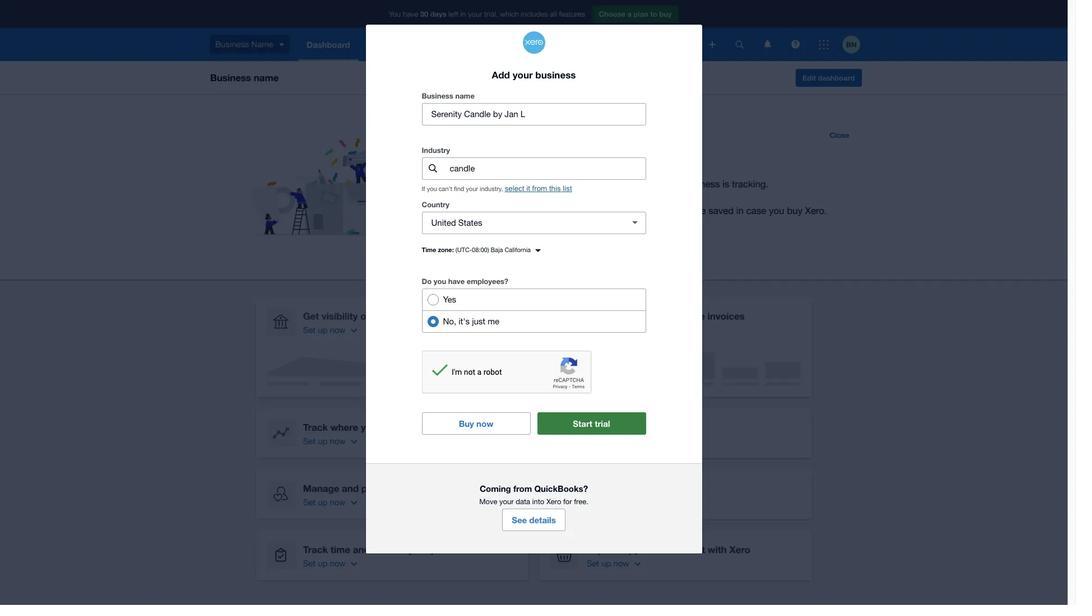 Task type: locate. For each thing, give the bounding box(es) containing it.
california
[[505, 247, 531, 253]]

xero
[[547, 498, 561, 506]]

08:00)
[[472, 247, 489, 253]]

for
[[563, 498, 572, 506]]

Business name field
[[422, 104, 646, 125]]

it
[[527, 184, 530, 193]]

1 vertical spatial you
[[434, 277, 446, 286]]

list
[[563, 184, 572, 193]]

no,
[[443, 317, 456, 326]]

you
[[427, 185, 437, 192], [434, 277, 446, 286]]

now
[[477, 419, 494, 429]]

can't
[[439, 185, 452, 192]]

your inside if you can't find your industry, select it from this list
[[466, 185, 478, 192]]

details
[[529, 515, 556, 525]]

zone:
[[438, 246, 454, 253]]

buy
[[459, 419, 474, 429]]

from
[[532, 184, 547, 193], [513, 484, 532, 494]]

baja
[[491, 247, 503, 253]]

find
[[454, 185, 464, 192]]

your for quickbooks?
[[500, 498, 514, 506]]

employees?
[[467, 277, 509, 286]]

your right find
[[466, 185, 478, 192]]

search icon image
[[429, 164, 437, 173]]

xero image
[[523, 31, 545, 54]]

country
[[422, 200, 450, 209]]

you right if
[[427, 185, 437, 192]]

2 vertical spatial your
[[500, 498, 514, 506]]

your
[[513, 69, 533, 80], [466, 185, 478, 192], [500, 498, 514, 506]]

you inside if you can't find your industry, select it from this list
[[427, 185, 437, 192]]

0 vertical spatial your
[[513, 69, 533, 80]]

see details button
[[502, 509, 566, 531]]

coming
[[480, 484, 511, 494]]

Industry field
[[449, 158, 646, 179]]

your right add
[[513, 69, 533, 80]]

1 vertical spatial your
[[466, 185, 478, 192]]

this
[[549, 184, 561, 193]]

do
[[422, 277, 432, 286]]

you right the do
[[434, 277, 446, 286]]

0 vertical spatial you
[[427, 185, 437, 192]]

buy now button
[[422, 413, 531, 435]]

yes
[[443, 295, 456, 304]]

your inside coming from quickbooks? move your data into xero for free.
[[500, 498, 514, 506]]

if you can't find your industry, select it from this list
[[422, 184, 572, 193]]

start trial button
[[537, 413, 646, 435]]

free.
[[574, 498, 589, 506]]

from up the data
[[513, 484, 532, 494]]

name
[[455, 91, 475, 100]]

from right it on the left of page
[[532, 184, 547, 193]]

add
[[492, 69, 510, 80]]

from inside coming from quickbooks? move your data into xero for free.
[[513, 484, 532, 494]]

your left the data
[[500, 498, 514, 506]]

quickbooks?
[[535, 484, 588, 494]]

do you have employees? group
[[422, 289, 646, 333]]

select
[[505, 184, 524, 193]]

see details
[[512, 515, 556, 525]]

1 vertical spatial from
[[513, 484, 532, 494]]

industry
[[422, 146, 450, 155]]

do you have employees?
[[422, 277, 509, 286]]

0 vertical spatial from
[[532, 184, 547, 193]]



Task type: vqa. For each thing, say whether or not it's contained in the screenshot.
the top from
yes



Task type: describe. For each thing, give the bounding box(es) containing it.
coming from quickbooks? move your data into xero for free.
[[479, 484, 589, 506]]

have
[[448, 277, 465, 286]]

you for have
[[434, 277, 446, 286]]

just
[[472, 317, 486, 326]]

business
[[422, 91, 453, 100]]

time zone: (utc-08:00) baja california
[[422, 246, 531, 253]]

if
[[422, 185, 425, 192]]

start
[[573, 419, 593, 429]]

business name
[[422, 91, 475, 100]]

Country field
[[422, 212, 619, 234]]

industry,
[[480, 185, 503, 192]]

start trial
[[573, 419, 610, 429]]

time
[[422, 246, 436, 253]]

(utc-
[[456, 247, 472, 253]]

trial
[[595, 419, 610, 429]]

your for can't
[[466, 185, 478, 192]]

data
[[516, 498, 530, 506]]

into
[[532, 498, 545, 506]]

it's
[[459, 317, 470, 326]]

see
[[512, 515, 527, 525]]

buy now
[[459, 419, 494, 429]]

move
[[479, 498, 498, 506]]

select it from this list button
[[505, 184, 572, 193]]

no, it's just me
[[443, 317, 500, 326]]

business
[[536, 69, 576, 80]]

clear image
[[624, 212, 646, 234]]

you for can't
[[427, 185, 437, 192]]

me
[[488, 317, 500, 326]]

add your business
[[492, 69, 576, 80]]



